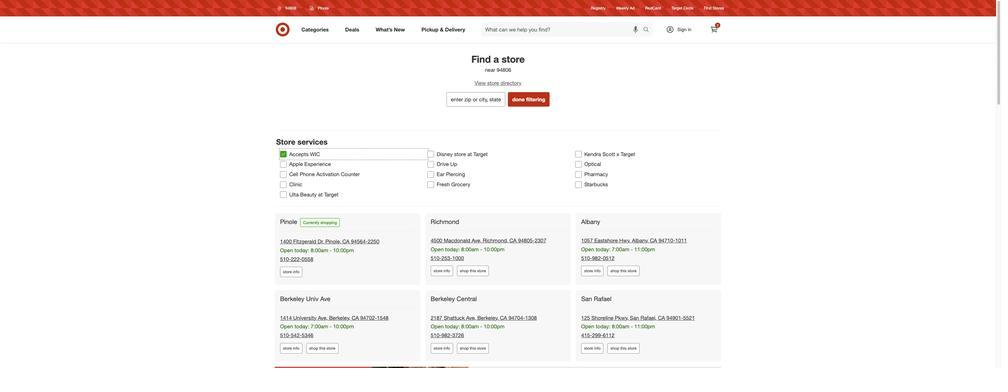 Task type: locate. For each thing, give the bounding box(es) containing it.
shop for albany
[[611, 269, 619, 274]]

ca right albany, at bottom right
[[650, 237, 657, 244]]

ave
[[320, 295, 331, 303]]

982- for albany
[[592, 255, 603, 262]]

94901-
[[667, 315, 683, 321]]

today: down shoreline
[[596, 324, 611, 330]]

store down 2187 shattuck ave, berkeley, ca 94704-1308 open today: 8:00am - 10:00pm 510-982-3726
[[477, 346, 486, 351]]

store down 125 shoreline pkwy, san rafael, ca 94901-5521 open today: 8:00am - 11:00pm 415-299-6112
[[628, 346, 637, 351]]

0 horizontal spatial berkeley,
[[329, 315, 350, 321]]

shop this store for albany
[[611, 269, 637, 274]]

berkeley, inside 1414 university ave, berkeley, ca 94702-1548 open today: 7:00am - 10:00pm 510-542-5346
[[329, 315, 350, 321]]

2 berkeley from the left
[[431, 295, 455, 303]]

open inside "1057 eastshore hwy, albany, ca 94710-1011 open today: 7:00am - 11:00pm 510-982-0512"
[[581, 246, 594, 253]]

ave, for berkeley central
[[466, 315, 476, 321]]

1414 university ave, berkeley, ca 94702-1548 open today: 7:00am - 10:00pm 510-542-5346
[[280, 315, 389, 339]]

8:00am
[[461, 246, 479, 253], [311, 247, 328, 254], [461, 324, 479, 330], [612, 324, 630, 330]]

target circle link
[[672, 5, 694, 11]]

ca inside 1414 university ave, berkeley, ca 94702-1548 open today: 7:00am - 10:00pm 510-542-5346
[[352, 315, 359, 321]]

ulta beauty at target
[[289, 191, 339, 198]]

target inside target circle link
[[672, 6, 682, 11]]

info for albany
[[594, 269, 601, 274]]

san inside san rafael link
[[581, 295, 592, 303]]

&
[[440, 26, 444, 33]]

11:00pm inside 125 shoreline pkwy, san rafael, ca 94901-5521 open today: 8:00am - 11:00pm 415-299-6112
[[635, 324, 655, 330]]

ave, right shattuck
[[466, 315, 476, 321]]

store inside find a store near 94806
[[502, 53, 525, 65]]

Kendra Scott x Target checkbox
[[575, 151, 582, 158]]

ca right "pinole,"
[[343, 238, 350, 245]]

-
[[480, 246, 482, 253], [631, 246, 633, 253], [330, 247, 332, 254], [330, 324, 332, 330], [480, 324, 482, 330], [631, 324, 633, 330]]

982- inside 2187 shattuck ave, berkeley, ca 94704-1308 open today: 8:00am - 10:00pm 510-982-3726
[[442, 332, 452, 339]]

berkeley
[[280, 295, 304, 303], [431, 295, 455, 303]]

this down "1057 eastshore hwy, albany, ca 94710-1011 open today: 7:00am - 11:00pm 510-982-0512"
[[621, 269, 627, 274]]

- down 2187 shattuck ave, berkeley, ca 94704-1308 link
[[480, 324, 482, 330]]

0 vertical spatial 94806
[[285, 6, 296, 11]]

510- down 1414
[[280, 332, 291, 339]]

find inside the find stores link
[[704, 6, 712, 11]]

510- for richmond
[[431, 255, 442, 262]]

shop down the 0512
[[611, 269, 619, 274]]

today: down university
[[295, 324, 309, 330]]

2 berkeley, from the left
[[478, 315, 499, 321]]

shop this store button for san rafael
[[608, 344, 640, 354]]

shop this store down 5346
[[309, 346, 336, 351]]

shop this store down the 0512
[[611, 269, 637, 274]]

find stores
[[704, 6, 724, 11]]

982- down shattuck
[[442, 332, 452, 339]]

ave, inside 4500 macdonald ave, richmond, ca 94805-2307 open today: 8:00am - 10:00pm 510-253-1000
[[472, 237, 482, 244]]

enter zip or city, state
[[451, 96, 501, 103]]

1 horizontal spatial berkeley
[[431, 295, 455, 303]]

shoreline
[[592, 315, 614, 321]]

0 horizontal spatial 982-
[[442, 332, 452, 339]]

1400 fitzgerald dr, pinole, ca 94564-2250 link
[[280, 238, 379, 245]]

store info for san rafael
[[584, 346, 601, 351]]

7:00am inside "1057 eastshore hwy, albany, ca 94710-1011 open today: 7:00am - 11:00pm 510-982-0512"
[[612, 246, 630, 253]]

10:00pm inside 4500 macdonald ave, richmond, ca 94805-2307 open today: 8:00am - 10:00pm 510-253-1000
[[484, 246, 505, 253]]

0 vertical spatial find
[[704, 6, 712, 11]]

kendra scott x target
[[585, 151, 635, 158]]

510- inside "1057 eastshore hwy, albany, ca 94710-1011 open today: 7:00am - 11:00pm 510-982-0512"
[[581, 255, 592, 262]]

target for kendra scott x target
[[621, 151, 635, 158]]

today: down "eastshore" at the right bottom
[[596, 246, 611, 253]]

1 horizontal spatial find
[[704, 6, 712, 11]]

this down 2187 shattuck ave, berkeley, ca 94704-1308 open today: 8:00am - 10:00pm 510-982-3726
[[470, 346, 476, 351]]

1 vertical spatial 982-
[[442, 332, 452, 339]]

510- inside "1400 fitzgerald dr, pinole, ca 94564-2250 open today: 8:00am - 10:00pm 510-222-0558"
[[280, 256, 291, 263]]

phone
[[300, 171, 315, 178]]

store info down 222-
[[283, 270, 300, 275]]

store info link down 299-
[[581, 344, 604, 354]]

store down 510-982-3726 link
[[434, 346, 443, 351]]

store inside group
[[454, 151, 466, 158]]

up
[[451, 161, 457, 168]]

10:00pm down richmond,
[[484, 246, 505, 253]]

ad
[[630, 6, 635, 11]]

0 vertical spatial 7:00am
[[612, 246, 630, 253]]

0 vertical spatial san
[[581, 295, 592, 303]]

982- inside "1057 eastshore hwy, albany, ca 94710-1011 open today: 7:00am - 11:00pm 510-982-0512"
[[592, 255, 603, 262]]

ca inside 2187 shattuck ave, berkeley, ca 94704-1308 open today: 8:00am - 10:00pm 510-982-3726
[[500, 315, 507, 321]]

store info link down 542-
[[280, 344, 303, 354]]

this down 125 shoreline pkwy, san rafael, ca 94901-5521 open today: 8:00am - 11:00pm 415-299-6112
[[621, 346, 627, 351]]

10:00pm inside 1414 university ave, berkeley, ca 94702-1548 open today: 7:00am - 10:00pm 510-542-5346
[[333, 324, 354, 330]]

Ear Piercing checkbox
[[428, 171, 434, 178]]

store info for berkeley univ ave
[[283, 346, 300, 351]]

eastshore
[[595, 237, 618, 244]]

dr,
[[318, 238, 324, 245]]

shop this store button for richmond
[[457, 266, 489, 277]]

berkeley, left '94704-'
[[478, 315, 499, 321]]

510-982-0512 link
[[581, 255, 615, 262]]

pharmacy
[[585, 171, 608, 178]]

circle
[[684, 6, 694, 11]]

find
[[704, 6, 712, 11], [472, 53, 491, 65]]

ca for pinole
[[343, 238, 350, 245]]

open down 2187
[[431, 324, 444, 330]]

- down the 4500 macdonald ave, richmond, ca 94805-2307 link
[[480, 246, 482, 253]]

Drive Up checkbox
[[428, 161, 434, 168]]

store info link for berkeley univ ave
[[280, 344, 303, 354]]

open down 1414
[[280, 324, 293, 330]]

store info down 299-
[[584, 346, 601, 351]]

94806
[[285, 6, 296, 11], [497, 67, 511, 73]]

today: inside "1400 fitzgerald dr, pinole, ca 94564-2250 open today: 8:00am - 10:00pm 510-222-0558"
[[295, 247, 309, 254]]

shop down 6112
[[611, 346, 619, 351]]

1 11:00pm from the top
[[635, 246, 655, 253]]

ave, right university
[[318, 315, 328, 321]]

find inside find a store near 94806
[[472, 53, 491, 65]]

shop this store button down 3726
[[457, 344, 489, 354]]

ca inside "1057 eastshore hwy, albany, ca 94710-1011 open today: 7:00am - 11:00pm 510-982-0512"
[[650, 237, 657, 244]]

today: inside 4500 macdonald ave, richmond, ca 94805-2307 open today: 8:00am - 10:00pm 510-253-1000
[[445, 246, 460, 253]]

1 vertical spatial find
[[472, 53, 491, 65]]

store info down 510-982-3726 link
[[434, 346, 450, 351]]

510- down 1400
[[280, 256, 291, 263]]

target
[[672, 6, 682, 11], [474, 151, 488, 158], [621, 151, 635, 158], [324, 191, 339, 198]]

search
[[640, 27, 656, 33]]

- down the 1414 university ave, berkeley, ca 94702-1548 link
[[330, 324, 332, 330]]

Disney store at Target checkbox
[[428, 151, 434, 158]]

shop this store button down 1000
[[457, 266, 489, 277]]

berkeley, down ave
[[329, 315, 350, 321]]

0 horizontal spatial pinole
[[280, 218, 297, 226]]

1 vertical spatial 11:00pm
[[635, 324, 655, 330]]

today: inside 1414 university ave, berkeley, ca 94702-1548 open today: 7:00am - 10:00pm 510-542-5346
[[295, 324, 309, 330]]

1 vertical spatial 7:00am
[[311, 324, 328, 330]]

today: down shattuck
[[445, 324, 460, 330]]

shop this store down 1000
[[460, 269, 486, 274]]

510- down 1057
[[581, 255, 592, 262]]

11:00pm down albany, at bottom right
[[635, 246, 655, 253]]

fitzgerald
[[293, 238, 316, 245]]

8:00am for richmond
[[461, 246, 479, 253]]

8:00am inside 4500 macdonald ave, richmond, ca 94805-2307 open today: 8:00am - 10:00pm 510-253-1000
[[461, 246, 479, 253]]

store down 4500 macdonald ave, richmond, ca 94805-2307 open today: 8:00am - 10:00pm 510-253-1000 on the bottom of the page
[[477, 269, 486, 274]]

0 vertical spatial at
[[468, 151, 472, 158]]

open down 4500
[[431, 246, 444, 253]]

berkeley central link
[[431, 295, 478, 303]]

510- inside 1414 university ave, berkeley, ca 94702-1548 open today: 7:00am - 10:00pm 510-542-5346
[[280, 332, 291, 339]]

in
[[688, 27, 692, 32]]

1000
[[452, 255, 464, 262]]

2307
[[535, 237, 547, 244]]

kendra
[[585, 151, 601, 158]]

0 horizontal spatial berkeley
[[280, 295, 304, 303]]

at right disney on the left of page
[[468, 151, 472, 158]]

info down 222-
[[293, 270, 300, 275]]

today: inside 2187 shattuck ave, berkeley, ca 94704-1308 open today: 8:00am - 10:00pm 510-982-3726
[[445, 324, 460, 330]]

shop this store button down 5346
[[306, 344, 339, 354]]

berkeley inside "link"
[[280, 295, 304, 303]]

982-
[[592, 255, 603, 262], [442, 332, 452, 339]]

510- down 4500
[[431, 255, 442, 262]]

city,
[[479, 96, 488, 103]]

510- inside 4500 macdonald ave, richmond, ca 94805-2307 open today: 8:00am - 10:00pm 510-253-1000
[[431, 255, 442, 262]]

Clinic checkbox
[[280, 181, 287, 188]]

view store directory
[[475, 80, 522, 86]]

1 horizontal spatial pinole
[[318, 6, 329, 11]]

- down 1057 eastshore hwy, albany, ca 94710-1011 link
[[631, 246, 633, 253]]

94806 down the a
[[497, 67, 511, 73]]

berkeley up 1414
[[280, 295, 304, 303]]

this
[[470, 269, 476, 274], [621, 269, 627, 274], [319, 346, 326, 351], [470, 346, 476, 351], [621, 346, 627, 351]]

today: for berkeley central
[[445, 324, 460, 330]]

- for pinole
[[330, 247, 332, 254]]

1011
[[675, 237, 687, 244]]

- inside 4500 macdonald ave, richmond, ca 94805-2307 open today: 8:00am - 10:00pm 510-253-1000
[[480, 246, 482, 253]]

8:00am inside 125 shoreline pkwy, san rafael, ca 94901-5521 open today: 8:00am - 11:00pm 415-299-6112
[[612, 324, 630, 330]]

8:00am inside "1400 fitzgerald dr, pinole, ca 94564-2250 open today: 8:00am - 10:00pm 510-222-0558"
[[311, 247, 328, 254]]

today: down macdonald
[[445, 246, 460, 253]]

store down "1057 eastshore hwy, albany, ca 94710-1011 open today: 7:00am - 11:00pm 510-982-0512"
[[628, 269, 637, 274]]

at
[[468, 151, 472, 158], [318, 191, 323, 198]]

8:00am up 1000
[[461, 246, 479, 253]]

shop down 3726
[[460, 346, 469, 351]]

berkeley for berkeley univ ave
[[280, 295, 304, 303]]

pinole up "categories" link
[[318, 6, 329, 11]]

7:00am
[[612, 246, 630, 253], [311, 324, 328, 330]]

store up the up
[[454, 151, 466, 158]]

ca inside 125 shoreline pkwy, san rafael, ca 94901-5521 open today: 8:00am - 11:00pm 415-299-6112
[[658, 315, 665, 321]]

open inside 4500 macdonald ave, richmond, ca 94805-2307 open today: 8:00am - 10:00pm 510-253-1000
[[431, 246, 444, 253]]

new
[[394, 26, 405, 33]]

today: for berkeley univ ave
[[295, 324, 309, 330]]

0 horizontal spatial san
[[581, 295, 592, 303]]

san right pkwy, at right
[[630, 315, 639, 321]]

store right view
[[487, 80, 499, 86]]

1057 eastshore hwy, albany, ca 94710-1011 link
[[581, 237, 687, 244]]

0 horizontal spatial at
[[318, 191, 323, 198]]

deals link
[[340, 22, 368, 37]]

8:00am down dr,
[[311, 247, 328, 254]]

today:
[[445, 246, 460, 253], [596, 246, 611, 253], [295, 247, 309, 254], [295, 324, 309, 330], [445, 324, 460, 330], [596, 324, 611, 330]]

san left the rafael
[[581, 295, 592, 303]]

1 horizontal spatial 94806
[[497, 67, 511, 73]]

at for beauty
[[318, 191, 323, 198]]

info down 510-982-3726 link
[[444, 346, 450, 351]]

today: inside "1057 eastshore hwy, albany, ca 94710-1011 open today: 7:00am - 11:00pm 510-982-0512"
[[596, 246, 611, 253]]

ave, for richmond
[[472, 237, 482, 244]]

at right beauty
[[318, 191, 323, 198]]

510- inside 2187 shattuck ave, berkeley, ca 94704-1308 open today: 8:00am - 10:00pm 510-982-3726
[[431, 332, 442, 339]]

target for disney store at target
[[474, 151, 488, 158]]

sign in link
[[661, 22, 702, 37]]

state
[[490, 96, 501, 103]]

0 horizontal spatial 7:00am
[[311, 324, 328, 330]]

ulta
[[289, 191, 299, 198]]

open inside 125 shoreline pkwy, san rafael, ca 94901-5521 open today: 8:00am - 11:00pm 415-299-6112
[[581, 324, 594, 330]]

Accepts WIC checkbox
[[280, 151, 287, 158]]

open inside "1400 fitzgerald dr, pinole, ca 94564-2250 open today: 8:00am - 10:00pm 510-222-0558"
[[280, 247, 293, 254]]

san rafael link
[[581, 295, 613, 303]]

shop this store down 3726
[[460, 346, 486, 351]]

store info link for albany
[[581, 266, 604, 277]]

store info for pinole
[[283, 270, 300, 275]]

pinole up 1400
[[280, 218, 297, 226]]

find up near
[[472, 53, 491, 65]]

ca inside 4500 macdonald ave, richmond, ca 94805-2307 open today: 8:00am - 10:00pm 510-253-1000
[[510, 237, 517, 244]]

125 shoreline pkwy, san rafael, ca 94901-5521 open today: 8:00am - 11:00pm 415-299-6112
[[581, 315, 695, 339]]

7:00am inside 1414 university ave, berkeley, ca 94702-1548 open today: 7:00am - 10:00pm 510-542-5346
[[311, 324, 328, 330]]

done filtering
[[512, 96, 545, 103]]

10:00pm inside 2187 shattuck ave, berkeley, ca 94704-1308 open today: 8:00am - 10:00pm 510-982-3726
[[484, 324, 505, 330]]

- down "1400 fitzgerald dr, pinole, ca 94564-2250" 'link'
[[330, 247, 332, 254]]

7:00am down hwy, at the bottom right of page
[[612, 246, 630, 253]]

info down 510-982-0512 link
[[594, 269, 601, 274]]

store info link for berkeley central
[[431, 344, 453, 354]]

ca right rafael,
[[658, 315, 665, 321]]

open inside 1414 university ave, berkeley, ca 94702-1548 open today: 7:00am - 10:00pm 510-542-5346
[[280, 324, 293, 330]]

125 shoreline pkwy, san rafael, ca 94901-5521 link
[[581, 315, 695, 321]]

0 vertical spatial 11:00pm
[[635, 246, 655, 253]]

7:00am up 5346
[[311, 324, 328, 330]]

4500
[[431, 237, 443, 244]]

shop this store button for berkeley univ ave
[[306, 344, 339, 354]]

this down 4500 macdonald ave, richmond, ca 94805-2307 open today: 8:00am - 10:00pm 510-253-1000 on the bottom of the page
[[470, 269, 476, 274]]

10:00pm down the 1414 university ave, berkeley, ca 94702-1548 link
[[333, 324, 354, 330]]

299-
[[592, 332, 603, 339]]

94806 left pinole dropdown button
[[285, 6, 296, 11]]

berkeley, for berkeley central
[[478, 315, 499, 321]]

ca left 94702-
[[352, 315, 359, 321]]

store info link for richmond
[[431, 266, 453, 277]]

8:00am down pkwy, at right
[[612, 324, 630, 330]]

510- for pinole
[[280, 256, 291, 263]]

wic
[[310, 151, 320, 158]]

982- down "eastshore" at the right bottom
[[592, 255, 603, 262]]

3726
[[452, 332, 464, 339]]

this for richmond
[[470, 269, 476, 274]]

info down 542-
[[293, 346, 300, 351]]

1 horizontal spatial 7:00am
[[612, 246, 630, 253]]

info for richmond
[[444, 269, 450, 274]]

shop down 5346
[[309, 346, 318, 351]]

shopping
[[321, 220, 337, 225]]

pinole
[[318, 6, 329, 11], [280, 218, 297, 226]]

open down 1057
[[581, 246, 594, 253]]

1 vertical spatial 94806
[[497, 67, 511, 73]]

find a store near 94806
[[472, 53, 525, 73]]

0 horizontal spatial 94806
[[285, 6, 296, 11]]

san
[[581, 295, 592, 303], [630, 315, 639, 321]]

ca for berkeley central
[[500, 315, 507, 321]]

enter
[[451, 96, 463, 103]]

shop this store for richmond
[[460, 269, 486, 274]]

8:00am up 3726
[[461, 324, 479, 330]]

today: for pinole
[[295, 247, 309, 254]]

ave,
[[472, 237, 482, 244], [318, 315, 328, 321], [466, 315, 476, 321]]

1 vertical spatial san
[[630, 315, 639, 321]]

ave, inside 1414 university ave, berkeley, ca 94702-1548 open today: 7:00am - 10:00pm 510-542-5346
[[318, 315, 328, 321]]

fresh
[[437, 181, 450, 188]]

0 vertical spatial 982-
[[592, 255, 603, 262]]

shop this store down 6112
[[611, 346, 637, 351]]

8:00am inside 2187 shattuck ave, berkeley, ca 94704-1308 open today: 8:00am - 10:00pm 510-982-3726
[[461, 324, 479, 330]]

1 horizontal spatial berkeley,
[[478, 315, 499, 321]]

- inside 125 shoreline pkwy, san rafael, ca 94901-5521 open today: 8:00am - 11:00pm 415-299-6112
[[631, 324, 633, 330]]

- for berkeley central
[[480, 324, 482, 330]]

- inside "1400 fitzgerald dr, pinole, ca 94564-2250 open today: 8:00am - 10:00pm 510-222-0558"
[[330, 247, 332, 254]]

1 horizontal spatial at
[[468, 151, 472, 158]]

- inside 1414 university ave, berkeley, ca 94702-1548 open today: 7:00am - 10:00pm 510-542-5346
[[330, 324, 332, 330]]

shop this store button for berkeley central
[[457, 344, 489, 354]]

415-299-6112 link
[[581, 332, 615, 339]]

- down 125 shoreline pkwy, san rafael, ca 94901-5521 "link"
[[631, 324, 633, 330]]

1 horizontal spatial san
[[630, 315, 639, 321]]

this for berkeley central
[[470, 346, 476, 351]]

shop this store for berkeley univ ave
[[309, 346, 336, 351]]

store info link down 510-982-3726 link
[[431, 344, 453, 354]]

shop this store button down 6112
[[608, 344, 640, 354]]

ave, left richmond,
[[472, 237, 482, 244]]

store info for richmond
[[434, 269, 450, 274]]

- inside "1057 eastshore hwy, albany, ca 94710-1011 open today: 7:00am - 11:00pm 510-982-0512"
[[631, 246, 633, 253]]

store info link down 222-
[[280, 267, 303, 278]]

10:00pm inside "1400 fitzgerald dr, pinole, ca 94564-2250 open today: 8:00am - 10:00pm 510-222-0558"
[[333, 247, 354, 254]]

today: down fitzgerald in the left of the page
[[295, 247, 309, 254]]

10:00pm for richmond
[[484, 246, 505, 253]]

berkeley,
[[329, 315, 350, 321], [478, 315, 499, 321]]

11:00pm down rafael,
[[635, 324, 655, 330]]

filtering
[[526, 96, 545, 103]]

ca inside "1400 fitzgerald dr, pinole, ca 94564-2250 open today: 8:00am - 10:00pm 510-222-0558"
[[343, 238, 350, 245]]

berkeley, inside 2187 shattuck ave, berkeley, ca 94704-1308 open today: 8:00am - 10:00pm 510-982-3726
[[478, 315, 499, 321]]

2 link
[[707, 22, 722, 37]]

1 horizontal spatial 982-
[[592, 255, 603, 262]]

shop this store
[[460, 269, 486, 274], [611, 269, 637, 274], [309, 346, 336, 351], [460, 346, 486, 351], [611, 346, 637, 351]]

open up 415-
[[581, 324, 594, 330]]

shop this store button down the 0512
[[608, 266, 640, 277]]

1 vertical spatial at
[[318, 191, 323, 198]]

store info for albany
[[584, 269, 601, 274]]

10:00pm down 2187 shattuck ave, berkeley, ca 94704-1308 link
[[484, 324, 505, 330]]

2 11:00pm from the top
[[635, 324, 655, 330]]

open inside 2187 shattuck ave, berkeley, ca 94704-1308 open today: 8:00am - 10:00pm 510-982-3726
[[431, 324, 444, 330]]

info down 299-
[[594, 346, 601, 351]]

0 vertical spatial pinole
[[318, 6, 329, 11]]

- for albany
[[631, 246, 633, 253]]

510- for berkeley central
[[431, 332, 442, 339]]

shop down 1000
[[460, 269, 469, 274]]

Ulta Beauty at Target checkbox
[[280, 192, 287, 198]]

open for berkeley central
[[431, 324, 444, 330]]

ca for berkeley univ ave
[[352, 315, 359, 321]]

currently
[[303, 220, 319, 225]]

store right the a
[[502, 53, 525, 65]]

1057 eastshore hwy, albany, ca 94710-1011 open today: 7:00am - 11:00pm 510-982-0512
[[581, 237, 687, 262]]

find left stores
[[704, 6, 712, 11]]

shop for berkeley central
[[460, 346, 469, 351]]

0 horizontal spatial find
[[472, 53, 491, 65]]

today: for richmond
[[445, 246, 460, 253]]

ave, inside 2187 shattuck ave, berkeley, ca 94704-1308 open today: 8:00am - 10:00pm 510-982-3726
[[466, 315, 476, 321]]

1 berkeley from the left
[[280, 295, 304, 303]]

- inside 2187 shattuck ave, berkeley, ca 94704-1308 open today: 8:00am - 10:00pm 510-982-3726
[[480, 324, 482, 330]]

1 berkeley, from the left
[[329, 315, 350, 321]]

info down 253-
[[444, 269, 450, 274]]

weekly ad
[[616, 6, 635, 11]]

510- down 2187
[[431, 332, 442, 339]]

berkeley central
[[431, 295, 477, 303]]

store info
[[434, 269, 450, 274], [584, 269, 601, 274], [283, 270, 300, 275], [283, 346, 300, 351], [434, 346, 450, 351], [584, 346, 601, 351]]



Task type: describe. For each thing, give the bounding box(es) containing it.
store services
[[276, 137, 328, 146]]

albany link
[[581, 218, 602, 226]]

richmond link
[[431, 218, 461, 226]]

10:00pm for pinole
[[333, 247, 354, 254]]

1400
[[280, 238, 292, 245]]

ave, for berkeley univ ave
[[318, 315, 328, 321]]

- for richmond
[[480, 246, 482, 253]]

find for stores
[[704, 6, 712, 11]]

510-542-5346 link
[[280, 332, 313, 339]]

Pharmacy checkbox
[[575, 171, 582, 178]]

94704-
[[509, 315, 525, 321]]

redcard
[[645, 6, 661, 11]]

Cell Phone Activation Counter checkbox
[[280, 171, 287, 178]]

shop this store for san rafael
[[611, 346, 637, 351]]

open for pinole
[[280, 247, 293, 254]]

store down 1414 university ave, berkeley, ca 94702-1548 open today: 7:00am - 10:00pm 510-542-5346 at the left of page
[[327, 346, 336, 351]]

store down 510-982-0512 link
[[584, 269, 593, 274]]

albany
[[581, 218, 600, 226]]

find for a
[[472, 53, 491, 65]]

542-
[[291, 332, 302, 339]]

shop for berkeley univ ave
[[309, 346, 318, 351]]

a
[[494, 53, 499, 65]]

what's
[[376, 26, 393, 33]]

univ
[[306, 295, 319, 303]]

sign
[[678, 27, 687, 32]]

ca for richmond
[[510, 237, 517, 244]]

10:00pm for berkeley central
[[484, 324, 505, 330]]

0558
[[302, 256, 313, 263]]

shop this store for berkeley central
[[460, 346, 486, 351]]

stores
[[713, 6, 724, 11]]

4500 macdonald ave, richmond, ca 94805-2307 open today: 8:00am - 10:00pm 510-253-1000
[[431, 237, 547, 262]]

1414 university ave, berkeley, ca 94702-1548 link
[[280, 315, 389, 321]]

94702-
[[360, 315, 377, 321]]

store down 542-
[[283, 346, 292, 351]]

4500 macdonald ave, richmond, ca 94805-2307 link
[[431, 237, 547, 244]]

ear piercing
[[437, 171, 465, 178]]

What can we help you find? suggestions appear below search field
[[482, 22, 645, 37]]

hwy,
[[620, 237, 631, 244]]

ca for albany
[[650, 237, 657, 244]]

activation
[[316, 171, 340, 178]]

10:00pm for berkeley univ ave
[[333, 324, 354, 330]]

510- for berkeley univ ave
[[280, 332, 291, 339]]

- for berkeley univ ave
[[330, 324, 332, 330]]

berkeley, for berkeley univ ave
[[329, 315, 350, 321]]

san inside 125 shoreline pkwy, san rafael, ca 94901-5521 open today: 8:00am - 11:00pm 415-299-6112
[[630, 315, 639, 321]]

7:00am for albany
[[612, 246, 630, 253]]

1548
[[377, 315, 389, 321]]

store down 415-
[[584, 346, 593, 351]]

94806 inside dropdown button
[[285, 6, 296, 11]]

94710-
[[659, 237, 675, 244]]

94806 button
[[274, 2, 303, 14]]

done
[[512, 96, 525, 103]]

accepts
[[289, 151, 309, 158]]

directory
[[501, 80, 522, 86]]

university
[[293, 315, 317, 321]]

categories link
[[296, 22, 337, 37]]

info for berkeley central
[[444, 346, 450, 351]]

richmond,
[[483, 237, 508, 244]]

Starbucks checkbox
[[575, 181, 582, 188]]

info for berkeley univ ave
[[293, 346, 300, 351]]

target circle
[[672, 6, 694, 11]]

2187
[[431, 315, 443, 321]]

cell phone activation counter
[[289, 171, 360, 178]]

1414
[[280, 315, 292, 321]]

11:00pm inside "1057 eastshore hwy, albany, ca 94710-1011 open today: 7:00am - 11:00pm 510-982-0512"
[[635, 246, 655, 253]]

shop this store button for albany
[[608, 266, 640, 277]]

94564-
[[351, 238, 368, 245]]

pickup
[[422, 26, 439, 33]]

target for ulta beauty at target
[[324, 191, 339, 198]]

Optical checkbox
[[575, 161, 582, 168]]

7:00am for berkeley univ ave
[[311, 324, 328, 330]]

shattuck
[[444, 315, 465, 321]]

services
[[298, 137, 328, 146]]

shop for san rafael
[[611, 346, 619, 351]]

94806 inside find a store near 94806
[[497, 67, 511, 73]]

store info link for pinole
[[280, 267, 303, 278]]

open for albany
[[581, 246, 594, 253]]

store down 253-
[[434, 269, 443, 274]]

this for albany
[[621, 269, 627, 274]]

pinole,
[[325, 238, 341, 245]]

info for pinole
[[293, 270, 300, 275]]

this for berkeley univ ave
[[319, 346, 326, 351]]

or
[[473, 96, 478, 103]]

registry
[[591, 6, 606, 11]]

delivery
[[445, 26, 465, 33]]

8:00am for berkeley central
[[461, 324, 479, 330]]

grocery
[[451, 181, 470, 188]]

store info link for san rafael
[[581, 344, 604, 354]]

berkeley for berkeley central
[[431, 295, 455, 303]]

this for san rafael
[[621, 346, 627, 351]]

5346
[[302, 332, 313, 339]]

currently shopping
[[303, 220, 337, 225]]

Apple Experience checkbox
[[280, 161, 287, 168]]

pkwy,
[[615, 315, 629, 321]]

view
[[475, 80, 486, 86]]

222-
[[291, 256, 302, 263]]

open for berkeley univ ave
[[280, 324, 293, 330]]

cell
[[289, 171, 298, 178]]

510-982-3726 link
[[431, 332, 464, 339]]

starbucks
[[585, 181, 608, 188]]

what's new
[[376, 26, 405, 33]]

pickup & delivery link
[[416, 22, 474, 37]]

94805-
[[518, 237, 535, 244]]

pinole button
[[306, 2, 333, 14]]

weekly
[[616, 6, 629, 11]]

albany,
[[632, 237, 649, 244]]

central
[[457, 295, 477, 303]]

apple experience
[[289, 161, 331, 168]]

store down 222-
[[283, 270, 292, 275]]

advertisement region
[[275, 367, 722, 369]]

enter zip or city, state button
[[447, 92, 506, 107]]

510- for albany
[[581, 255, 592, 262]]

415-
[[581, 332, 592, 339]]

info for san rafael
[[594, 346, 601, 351]]

san rafael
[[581, 295, 612, 303]]

richmond
[[431, 218, 459, 226]]

piercing
[[446, 171, 465, 178]]

Fresh Grocery checkbox
[[428, 181, 434, 188]]

pinole inside dropdown button
[[318, 6, 329, 11]]

1057
[[581, 237, 593, 244]]

shop for richmond
[[460, 269, 469, 274]]

2
[[717, 23, 719, 27]]

x
[[617, 151, 619, 158]]

rafael,
[[641, 315, 657, 321]]

store info for berkeley central
[[434, 346, 450, 351]]

berkeley univ ave link
[[280, 295, 332, 303]]

find stores link
[[704, 5, 724, 11]]

drive up
[[437, 161, 457, 168]]

registry link
[[591, 5, 606, 11]]

clinic
[[289, 181, 302, 188]]

sign in
[[678, 27, 692, 32]]

8:00am for pinole
[[311, 247, 328, 254]]

today: for albany
[[596, 246, 611, 253]]

store services group
[[280, 149, 723, 200]]

today: inside 125 shoreline pkwy, san rafael, ca 94901-5521 open today: 8:00am - 11:00pm 415-299-6112
[[596, 324, 611, 330]]

1308
[[525, 315, 537, 321]]

ear
[[437, 171, 445, 178]]

1 vertical spatial pinole
[[280, 218, 297, 226]]

1400 fitzgerald dr, pinole, ca 94564-2250 open today: 8:00am - 10:00pm 510-222-0558
[[280, 238, 379, 263]]

5521
[[683, 315, 695, 321]]

open for richmond
[[431, 246, 444, 253]]

macdonald
[[444, 237, 470, 244]]

categories
[[302, 26, 329, 33]]

at for store
[[468, 151, 472, 158]]

982- for berkeley central
[[442, 332, 452, 339]]



Task type: vqa. For each thing, say whether or not it's contained in the screenshot.


